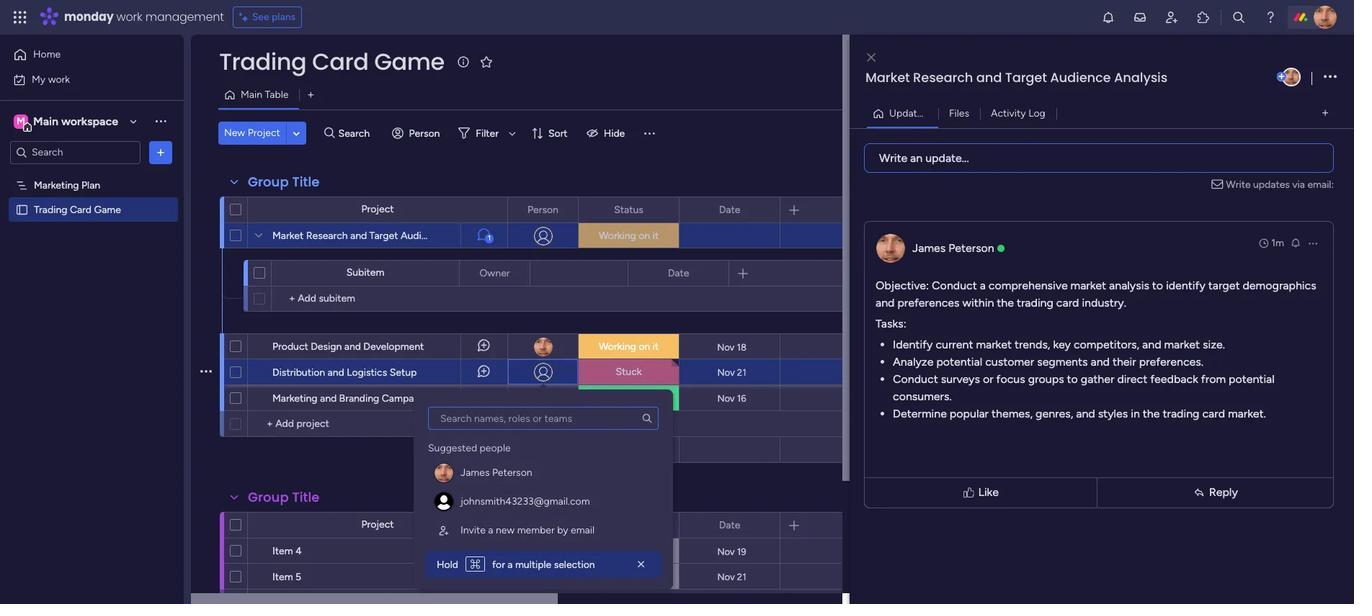 Task type: describe. For each thing, give the bounding box(es) containing it.
via
[[1292, 178, 1305, 191]]

item 5
[[272, 572, 301, 584]]

close image
[[867, 52, 876, 63]]

[object object] element containing johnsmith43233@gmail.com
[[428, 488, 659, 517]]

2 on from the top
[[639, 341, 650, 353]]

nov for item 5
[[717, 572, 735, 583]]

arrow down image
[[504, 125, 521, 142]]

james inside [object object] element
[[461, 467, 490, 479]]

project inside button
[[248, 127, 280, 139]]

1 horizontal spatial to
[[1152, 279, 1163, 292]]

main for main workspace
[[33, 114, 58, 128]]

focus
[[996, 372, 1025, 386]]

date for owner
[[668, 267, 689, 279]]

or
[[983, 372, 994, 386]]

main for main table
[[241, 89, 262, 101]]

competitors,
[[1074, 338, 1140, 351]]

1 vertical spatial market research and target audience analysis
[[272, 230, 483, 242]]

1 horizontal spatial peterson
[[949, 241, 994, 255]]

setup
[[390, 367, 417, 379]]

workspace image
[[14, 114, 28, 129]]

like
[[978, 486, 999, 499]]

1 21 from the top
[[737, 367, 746, 378]]

by
[[557, 525, 568, 537]]

filter
[[476, 127, 499, 139]]

nov 16
[[717, 393, 746, 404]]

Trading Card Game field
[[215, 45, 448, 78]]

for
[[492, 559, 505, 572]]

owner
[[480, 267, 510, 279]]

new project button
[[218, 122, 286, 145]]

1 nov 21 from the top
[[717, 367, 746, 378]]

new
[[496, 525, 515, 537]]

0 horizontal spatial to
[[1067, 372, 1078, 386]]

item for item 4
[[272, 546, 293, 558]]

1 vertical spatial trading
[[1163, 407, 1200, 421]]

date field for status
[[715, 202, 744, 218]]

1 vertical spatial card
[[1202, 407, 1225, 421]]

0 vertical spatial add view image
[[308, 90, 314, 101]]

1 horizontal spatial add view image
[[1322, 108, 1328, 119]]

work for my
[[48, 73, 70, 85]]

new project
[[224, 127, 280, 139]]

m
[[17, 115, 25, 127]]

0 vertical spatial trading
[[219, 45, 306, 78]]

activity log button
[[980, 102, 1056, 125]]

menu image
[[642, 126, 657, 141]]

2 vertical spatial date field
[[715, 518, 744, 534]]

1 working on it from the top
[[599, 230, 659, 242]]

person button
[[386, 122, 449, 145]]

1 button
[[461, 223, 507, 249]]

+ Add project text field
[[255, 416, 372, 433]]

research inside field
[[913, 68, 973, 86]]

target
[[1209, 279, 1240, 292]]

identify
[[1166, 279, 1206, 292]]

search everything image
[[1232, 10, 1246, 25]]

like button
[[868, 471, 1094, 515]]

analysis
[[1109, 279, 1149, 292]]

suggested
[[428, 443, 477, 455]]

feedback
[[1150, 372, 1198, 386]]

invite a new member by email
[[461, 525, 595, 537]]

item 4
[[272, 546, 302, 558]]

sort
[[548, 127, 568, 139]]

my work
[[32, 73, 70, 85]]

2 nov from the top
[[717, 367, 735, 378]]

inbox image
[[1133, 10, 1147, 25]]

nov 19
[[717, 547, 746, 557]]

1 inside button
[[936, 107, 941, 119]]

see
[[252, 11, 269, 23]]

write for write updates via email:
[[1226, 178, 1251, 191]]

group for date
[[248, 489, 289, 507]]

work for monday
[[116, 9, 142, 25]]

james peterson link
[[912, 241, 994, 255]]

1 vertical spatial audience
[[401, 230, 444, 242]]

workspace selection element
[[14, 113, 120, 132]]

Market Research and Target Audience Analysis field
[[862, 68, 1274, 87]]

1 it from the top
[[653, 230, 659, 242]]

identify
[[893, 338, 933, 351]]

Search field
[[335, 123, 378, 143]]

for a multiple selection
[[490, 559, 595, 572]]

update...
[[926, 151, 969, 165]]

v2 search image
[[324, 125, 335, 141]]

themes,
[[992, 407, 1033, 421]]

list box containing marketing plan
[[0, 170, 184, 417]]

a for for a multiple selection
[[508, 559, 513, 572]]

management
[[145, 9, 224, 25]]

invite
[[461, 525, 486, 537]]

log
[[1029, 107, 1046, 119]]

/
[[930, 107, 934, 119]]

objective:
[[876, 279, 929, 292]]

dapulse addbtn image
[[1277, 72, 1286, 81]]

show board description image
[[455, 55, 472, 69]]

0 horizontal spatial research
[[306, 230, 348, 242]]

current
[[936, 338, 973, 351]]

product
[[272, 341, 308, 353]]

email
[[571, 525, 595, 537]]

group for person
[[248, 173, 289, 191]]

and up preferences.
[[1142, 338, 1161, 351]]

Status field
[[611, 202, 647, 218]]

1 vertical spatial trading
[[34, 204, 67, 216]]

1 vertical spatial trading card game
[[34, 204, 121, 216]]

home button
[[9, 43, 155, 66]]

0 vertical spatial trading
[[1017, 296, 1054, 310]]

a for invite a new member by email
[[488, 525, 493, 537]]

0 vertical spatial conduct
[[932, 279, 977, 292]]

my work button
[[9, 68, 155, 91]]

+ Add subitem text field
[[279, 290, 394, 308]]

date for status
[[719, 204, 740, 216]]

plan
[[81, 179, 100, 191]]

person inside popup button
[[409, 127, 440, 139]]

group title field for person
[[244, 489, 323, 507]]

from
[[1201, 372, 1226, 386]]

main table button
[[218, 84, 299, 107]]

files
[[949, 107, 969, 119]]

james peterson image
[[1282, 68, 1301, 86]]

distribution and logistics setup
[[272, 367, 417, 379]]

peterson inside [object object] element
[[492, 467, 532, 479]]

0 horizontal spatial options image
[[154, 145, 168, 160]]

distribution
[[272, 367, 325, 379]]

1 horizontal spatial james
[[912, 241, 946, 255]]

and right the design
[[344, 341, 361, 353]]

target inside field
[[1005, 68, 1047, 86]]

audience inside field
[[1050, 68, 1111, 86]]

2 it from the top
[[653, 341, 659, 353]]

and down the design
[[328, 367, 344, 379]]

4
[[296, 546, 302, 558]]

16
[[737, 393, 746, 404]]

member
[[517, 525, 555, 537]]

see plans
[[252, 11, 296, 23]]

genres,
[[1036, 407, 1073, 421]]

analysis inside field
[[1114, 68, 1168, 86]]

within
[[962, 296, 994, 310]]

activity log
[[991, 107, 1046, 119]]

updates / 1
[[889, 107, 941, 119]]

1 horizontal spatial game
[[374, 45, 444, 78]]

0 horizontal spatial market
[[272, 230, 304, 242]]

1 horizontal spatial trading card game
[[219, 45, 444, 78]]

plans
[[272, 11, 296, 23]]

⌘
[[470, 559, 480, 572]]

status
[[614, 204, 643, 216]]

group title field for date
[[244, 173, 323, 192]]

monday work management
[[64, 9, 224, 25]]

write for write an update...
[[879, 151, 908, 165]]

key
[[1053, 338, 1071, 351]]

activity
[[991, 107, 1026, 119]]

determine
[[893, 407, 947, 421]]

write updates via email:
[[1226, 178, 1334, 191]]

marketing plan
[[34, 179, 100, 191]]

tasks:
[[876, 317, 906, 330]]

1 inside button
[[488, 234, 491, 243]]

popular
[[950, 407, 989, 421]]

select product image
[[13, 10, 27, 25]]

development
[[363, 341, 424, 353]]

apps image
[[1196, 10, 1211, 25]]



Task type: vqa. For each thing, say whether or not it's contained in the screenshot.
the right the "James"
yes



Task type: locate. For each thing, give the bounding box(es) containing it.
options image
[[154, 145, 168, 160], [1307, 237, 1319, 249]]

james peterson image
[[1314, 6, 1337, 29]]

1 vertical spatial working
[[599, 341, 636, 353]]

game inside list box
[[94, 204, 121, 216]]

marketing for marketing and branding campaign
[[272, 393, 318, 405]]

1 vertical spatial analysis
[[446, 230, 483, 242]]

selection
[[554, 559, 595, 572]]

0 vertical spatial work
[[116, 9, 142, 25]]

campaign
[[382, 393, 428, 405]]

a inside alert
[[508, 559, 513, 572]]

0 horizontal spatial trading card game
[[34, 204, 121, 216]]

1 horizontal spatial research
[[913, 68, 973, 86]]

market.
[[1228, 407, 1266, 421]]

1 vertical spatial conduct
[[893, 372, 938, 386]]

updates
[[1253, 178, 1290, 191]]

potential up the surveys
[[937, 355, 983, 369]]

item for item 5
[[272, 572, 293, 584]]

styles
[[1098, 407, 1128, 421]]

1 group from the top
[[248, 173, 289, 191]]

0 horizontal spatial james peterson
[[461, 467, 532, 479]]

1 horizontal spatial trading
[[1163, 407, 1200, 421]]

size.
[[1203, 338, 1225, 351]]

2 vertical spatial project
[[361, 519, 394, 531]]

1 vertical spatial person
[[528, 204, 558, 216]]

0 vertical spatial james peterson
[[912, 241, 994, 255]]

write an update...
[[879, 151, 969, 165]]

add view image
[[308, 90, 314, 101], [1322, 108, 1328, 119]]

group title field down angle down image
[[244, 173, 323, 192]]

option
[[0, 172, 184, 175]]

main right workspace image
[[33, 114, 58, 128]]

0 vertical spatial peterson
[[949, 241, 994, 255]]

options image
[[1324, 67, 1337, 87]]

hold
[[437, 559, 461, 572]]

0 vertical spatial card
[[1056, 296, 1079, 310]]

0 vertical spatial item
[[272, 546, 293, 558]]

a
[[980, 279, 986, 292], [488, 525, 493, 537], [508, 559, 513, 572]]

0 horizontal spatial market
[[976, 338, 1012, 351]]

group title
[[248, 173, 320, 191], [248, 489, 320, 507]]

2 title from the top
[[292, 489, 320, 507]]

1 vertical spatial market
[[272, 230, 304, 242]]

market inside field
[[866, 68, 910, 86]]

conduct
[[932, 279, 977, 292], [893, 372, 938, 386]]

main left table
[[241, 89, 262, 101]]

2 group title from the top
[[248, 489, 320, 507]]

2 horizontal spatial market
[[1164, 338, 1200, 351]]

public board image
[[15, 203, 29, 217]]

customer
[[985, 355, 1034, 369]]

Person field
[[524, 202, 562, 218], [524, 518, 562, 534]]

1 vertical spatial add view image
[[1322, 108, 1328, 119]]

a inside objective: conduct a comprehensive market analysis to identify target demographics and preferences within the trading card industry. tasks: identify current market trends, key competitors, and market size. analyze potential customer segments and their preferences. conduct surveys or focus groups to gather direct feedback from potential consumers. determine popular themes, genres, and styles in the trading card market.
[[980, 279, 986, 292]]

2 person field from the top
[[524, 518, 562, 534]]

working up stuck
[[599, 341, 636, 353]]

2 vertical spatial a
[[508, 559, 513, 572]]

2 21 from the top
[[737, 572, 746, 583]]

trends,
[[1015, 338, 1050, 351]]

1 group title from the top
[[248, 173, 320, 191]]

title down angle down image
[[292, 173, 320, 191]]

trading card game up table
[[219, 45, 444, 78]]

2 nov 21 from the top
[[717, 572, 746, 583]]

marketing down "distribution"
[[272, 393, 318, 405]]

work right my
[[48, 73, 70, 85]]

logistics
[[347, 367, 387, 379]]

None search field
[[428, 407, 659, 430]]

peterson down people
[[492, 467, 532, 479]]

Owner field
[[476, 266, 514, 281]]

and
[[976, 68, 1002, 86], [350, 230, 367, 242], [876, 296, 895, 310], [1142, 338, 1161, 351], [344, 341, 361, 353], [1091, 355, 1110, 369], [328, 367, 344, 379], [320, 393, 337, 405], [1076, 407, 1095, 421]]

sort button
[[525, 122, 576, 145]]

card left market.
[[1202, 407, 1225, 421]]

and up gather
[[1091, 355, 1110, 369]]

nov left 16
[[717, 393, 735, 404]]

research up subitem
[[306, 230, 348, 242]]

0 vertical spatial title
[[292, 173, 320, 191]]

main inside workspace selection element
[[33, 114, 58, 128]]

1 [object object] element from the top
[[428, 459, 659, 488]]

1 vertical spatial work
[[48, 73, 70, 85]]

notifications image
[[1101, 10, 1116, 25]]

1 horizontal spatial the
[[1143, 407, 1160, 421]]

1 horizontal spatial market
[[1071, 279, 1106, 292]]

item left 4
[[272, 546, 293, 558]]

peterson up within on the right
[[949, 241, 994, 255]]

working down status field
[[599, 230, 636, 242]]

nov 21
[[717, 367, 746, 378], [717, 572, 746, 583]]

1 vertical spatial the
[[1143, 407, 1160, 421]]

2 [object object] element from the top
[[428, 488, 659, 517]]

trading card game down marketing plan
[[34, 204, 121, 216]]

0 horizontal spatial audience
[[401, 230, 444, 242]]

workspace
[[61, 114, 118, 128]]

james up objective:
[[912, 241, 946, 255]]

market research and target audience analysis up activity log at right top
[[866, 68, 1168, 86]]

to down segments
[[1067, 372, 1078, 386]]

title up 4
[[292, 489, 320, 507]]

people
[[480, 443, 511, 455]]

1 working from the top
[[599, 230, 636, 242]]

groups
[[1028, 372, 1064, 386]]

title for date
[[292, 173, 320, 191]]

market up customer
[[976, 338, 1012, 351]]

nov left 18
[[717, 342, 735, 353]]

1 horizontal spatial main
[[241, 89, 262, 101]]

nov down nov 18
[[717, 367, 735, 378]]

nov down nov 19
[[717, 572, 735, 583]]

list box containing suggested people
[[425, 407, 662, 546]]

list box
[[0, 170, 184, 417], [425, 407, 662, 546]]

main table
[[241, 89, 289, 101]]

0 horizontal spatial trading
[[34, 204, 67, 216]]

1 right /
[[936, 107, 941, 119]]

0 horizontal spatial target
[[369, 230, 398, 242]]

2 working on it from the top
[[599, 341, 659, 353]]

2 item from the top
[[272, 572, 293, 584]]

angle down image
[[293, 128, 300, 139]]

a left new
[[488, 525, 493, 537]]

1 vertical spatial game
[[94, 204, 121, 216]]

0 horizontal spatial a
[[488, 525, 493, 537]]

1 horizontal spatial potential
[[1229, 372, 1275, 386]]

nov for product design and development
[[717, 342, 735, 353]]

trading card game
[[219, 45, 444, 78], [34, 204, 121, 216]]

1m
[[1272, 237, 1284, 249]]

demographics
[[1243, 279, 1317, 292]]

on down status field
[[639, 230, 650, 242]]

0 vertical spatial main
[[241, 89, 262, 101]]

2 vertical spatial person
[[528, 519, 558, 532]]

1 vertical spatial title
[[292, 489, 320, 507]]

preferences
[[898, 296, 960, 310]]

3 [object object] element from the top
[[428, 517, 659, 546]]

1 horizontal spatial work
[[116, 9, 142, 25]]

add view image right table
[[308, 90, 314, 101]]

multiple
[[515, 559, 552, 572]]

a inside [object object] element
[[488, 525, 493, 537]]

0 horizontal spatial the
[[997, 296, 1014, 310]]

consumers.
[[893, 390, 952, 403]]

date field for owner
[[664, 266, 693, 281]]

write
[[879, 151, 908, 165], [1226, 178, 1251, 191]]

close image
[[634, 558, 649, 572]]

item left 5
[[272, 572, 293, 584]]

analysis
[[1114, 68, 1168, 86], [446, 230, 483, 242]]

write an update... button
[[864, 143, 1334, 173]]

0 horizontal spatial add view image
[[308, 90, 314, 101]]

to
[[1152, 279, 1163, 292], [1067, 372, 1078, 386]]

marketing left the "plan"
[[34, 179, 79, 191]]

stuck
[[616, 366, 642, 378]]

0 vertical spatial working on it
[[599, 230, 659, 242]]

0 vertical spatial 21
[[737, 367, 746, 378]]

1 horizontal spatial 1
[[936, 107, 941, 119]]

marketing for marketing plan
[[34, 179, 79, 191]]

0 vertical spatial trading card game
[[219, 45, 444, 78]]

1 vertical spatial james
[[461, 467, 490, 479]]

write left an
[[879, 151, 908, 165]]

0 horizontal spatial market research and target audience analysis
[[272, 230, 483, 242]]

reminder image
[[1290, 237, 1302, 248]]

[object object] element up johnsmith43233@gmail.com
[[428, 459, 659, 488]]

nov for marketing and branding campaign
[[717, 393, 735, 404]]

audience left the "1" button
[[401, 230, 444, 242]]

a up within on the right
[[980, 279, 986, 292]]

[object object] element containing invite a new member by email
[[428, 517, 659, 546]]

help image
[[1263, 10, 1278, 25]]

0 vertical spatial write
[[879, 151, 908, 165]]

add view image down options icon
[[1322, 108, 1328, 119]]

james peterson down people
[[461, 467, 532, 479]]

work inside button
[[48, 73, 70, 85]]

conduct up within on the right
[[932, 279, 977, 292]]

working on it up stuck
[[599, 341, 659, 353]]

card inside list box
[[70, 204, 92, 216]]

1 vertical spatial research
[[306, 230, 348, 242]]

4 nov from the top
[[717, 547, 735, 557]]

5 nov from the top
[[717, 572, 735, 583]]

hide button
[[581, 122, 634, 145]]

files button
[[938, 102, 980, 125]]

1 vertical spatial james peterson
[[461, 467, 532, 479]]

group down new project button
[[248, 173, 289, 191]]

nov 18
[[717, 342, 747, 353]]

card left industry.
[[1056, 296, 1079, 310]]

trading right public board image
[[34, 204, 67, 216]]

gather
[[1081, 372, 1115, 386]]

potential up market.
[[1229, 372, 1275, 386]]

0 vertical spatial date field
[[715, 202, 744, 218]]

1 vertical spatial person field
[[524, 518, 562, 534]]

1 vertical spatial it
[[653, 341, 659, 353]]

reply
[[1209, 486, 1238, 499]]

1 person field from the top
[[524, 202, 562, 218]]

21
[[737, 367, 746, 378], [737, 572, 746, 583]]

21 down '19'
[[737, 572, 746, 583]]

19
[[737, 547, 746, 557]]

0 vertical spatial nov 21
[[717, 367, 746, 378]]

the right in
[[1143, 407, 1160, 421]]

0 horizontal spatial work
[[48, 73, 70, 85]]

card
[[312, 45, 369, 78], [70, 204, 92, 216]]

none search field inside list box
[[428, 407, 659, 430]]

0 vertical spatial project
[[248, 127, 280, 139]]

0 vertical spatial research
[[913, 68, 973, 86]]

monday
[[64, 9, 114, 25]]

0 horizontal spatial peterson
[[492, 467, 532, 479]]

market research and target audience analysis up subitem
[[272, 230, 483, 242]]

working on it down status field
[[599, 230, 659, 242]]

options image right "reminder" icon
[[1307, 237, 1319, 249]]

1 vertical spatial 21
[[737, 572, 746, 583]]

trading down feedback
[[1163, 407, 1200, 421]]

market
[[866, 68, 910, 86], [272, 230, 304, 242]]

research
[[913, 68, 973, 86], [306, 230, 348, 242]]

nov
[[717, 342, 735, 353], [717, 367, 735, 378], [717, 393, 735, 404], [717, 547, 735, 557], [717, 572, 735, 583]]

dialog
[[414, 390, 673, 590]]

1 vertical spatial working on it
[[599, 341, 659, 353]]

0 vertical spatial person field
[[524, 202, 562, 218]]

[object object] element up member
[[428, 488, 659, 517]]

group up item 4
[[248, 489, 289, 507]]

product design and development
[[272, 341, 424, 353]]

alert
[[425, 551, 662, 579]]

target up subitem
[[369, 230, 398, 242]]

0 vertical spatial audience
[[1050, 68, 1111, 86]]

[object object] element
[[428, 459, 659, 488], [428, 488, 659, 517], [428, 517, 659, 546]]

date
[[719, 204, 740, 216], [668, 267, 689, 279], [719, 519, 740, 532]]

project
[[248, 127, 280, 139], [361, 203, 394, 215], [361, 519, 394, 531]]

0 vertical spatial the
[[997, 296, 1014, 310]]

1
[[936, 107, 941, 119], [488, 234, 491, 243]]

design
[[311, 341, 342, 353]]

1 vertical spatial group
[[248, 489, 289, 507]]

audience down the notifications icon
[[1050, 68, 1111, 86]]

0 horizontal spatial analysis
[[446, 230, 483, 242]]

1 horizontal spatial james peterson
[[912, 241, 994, 255]]

tree grid inside list box
[[428, 436, 659, 546]]

dapulse drag 2 image
[[852, 304, 857, 320]]

1 horizontal spatial market research and target audience analysis
[[866, 68, 1168, 86]]

objective: conduct a comprehensive market analysis to identify target demographics and preferences within the trading card industry. tasks: identify current market trends, key competitors, and market size. analyze potential customer segments and their preferences. conduct surveys or focus groups to gather direct feedback from potential consumers. determine popular themes, genres, and styles in the trading card market.
[[876, 279, 1317, 421]]

and up subitem
[[350, 230, 367, 242]]

research up /
[[913, 68, 973, 86]]

james down suggested people on the bottom left of the page
[[461, 467, 490, 479]]

to left identify
[[1152, 279, 1163, 292]]

working
[[599, 230, 636, 242], [599, 341, 636, 353]]

18
[[737, 342, 747, 353]]

trading up main table on the left top of page
[[219, 45, 306, 78]]

hide
[[604, 127, 625, 139]]

comprehensive
[[989, 279, 1068, 292]]

direct
[[1117, 372, 1148, 386]]

2 vertical spatial date
[[719, 519, 740, 532]]

0 horizontal spatial marketing
[[34, 179, 79, 191]]

add to favorites image
[[479, 54, 493, 69]]

tree grid
[[428, 436, 659, 546]]

nov 21 down nov 18
[[717, 367, 746, 378]]

1 horizontal spatial analysis
[[1114, 68, 1168, 86]]

1 item from the top
[[272, 546, 293, 558]]

group title up item 4
[[248, 489, 320, 507]]

marketing inside list box
[[34, 179, 79, 191]]

write inside button
[[879, 151, 908, 165]]

their
[[1113, 355, 1136, 369]]

filter button
[[453, 122, 521, 145]]

1 vertical spatial target
[[369, 230, 398, 242]]

market up preferences.
[[1164, 338, 1200, 351]]

alert containing hold
[[425, 551, 662, 579]]

[object object] element containing james peterson
[[428, 459, 659, 488]]

target
[[1005, 68, 1047, 86], [369, 230, 398, 242]]

nov 21 down nov 19
[[717, 572, 746, 583]]

1 vertical spatial potential
[[1229, 372, 1275, 386]]

and up activity
[[976, 68, 1002, 86]]

search image
[[641, 413, 653, 425]]

the right within on the right
[[997, 296, 1014, 310]]

analysis down inbox image
[[1114, 68, 1168, 86]]

table
[[265, 89, 289, 101]]

1 up owner
[[488, 234, 491, 243]]

and left styles at the bottom right of the page
[[1076, 407, 1095, 421]]

workspace options image
[[154, 114, 168, 128]]

invite members image
[[1165, 10, 1179, 25]]

group title down angle down image
[[248, 173, 320, 191]]

game left 'show board description' image
[[374, 45, 444, 78]]

options image down workspace options icon
[[154, 145, 168, 160]]

1 vertical spatial date
[[668, 267, 689, 279]]

2 working from the top
[[599, 341, 636, 353]]

on up stuck
[[639, 341, 650, 353]]

envelope o image
[[1212, 177, 1226, 192]]

marketing
[[34, 179, 79, 191], [272, 393, 318, 405]]

my
[[32, 73, 46, 85]]

1 title from the top
[[292, 173, 320, 191]]

0 horizontal spatial trading
[[1017, 296, 1054, 310]]

group title for date
[[248, 489, 320, 507]]

in
[[1131, 407, 1140, 421]]

2 horizontal spatial a
[[980, 279, 986, 292]]

subitem
[[346, 267, 384, 279]]

project for person
[[361, 203, 394, 215]]

[object object] element up for a multiple selection
[[428, 517, 659, 546]]

work right monday
[[116, 9, 142, 25]]

0 vertical spatial market research and target audience analysis
[[866, 68, 1168, 86]]

dialog containing suggested people
[[414, 390, 673, 590]]

and up "+ add project" text box at the bottom of the page
[[320, 393, 337, 405]]

0 vertical spatial james
[[912, 241, 946, 255]]

Search in workspace field
[[30, 144, 120, 161]]

0 vertical spatial on
[[639, 230, 650, 242]]

1 horizontal spatial options image
[[1307, 237, 1319, 249]]

a right the for
[[508, 559, 513, 572]]

group title for person
[[248, 173, 320, 191]]

21 down 18
[[737, 367, 746, 378]]

market up industry.
[[1071, 279, 1106, 292]]

0 vertical spatial marketing
[[34, 179, 79, 191]]

project for date
[[361, 519, 394, 531]]

1 nov from the top
[[717, 342, 735, 353]]

conduct down analyze
[[893, 372, 938, 386]]

home
[[33, 48, 61, 61]]

done
[[617, 392, 641, 404]]

title for person
[[292, 489, 320, 507]]

main workspace
[[33, 114, 118, 128]]

0 vertical spatial options image
[[154, 145, 168, 160]]

0 vertical spatial it
[[653, 230, 659, 242]]

0 vertical spatial target
[[1005, 68, 1047, 86]]

0 vertical spatial potential
[[937, 355, 983, 369]]

game down the "plan"
[[94, 204, 121, 216]]

3 nov from the top
[[717, 393, 735, 404]]

write left updates
[[1226, 178, 1251, 191]]

0 vertical spatial market
[[866, 68, 910, 86]]

it
[[653, 230, 659, 242], [653, 341, 659, 353]]

Date field
[[715, 202, 744, 218], [664, 266, 693, 281], [715, 518, 744, 534]]

1 vertical spatial item
[[272, 572, 293, 584]]

new
[[224, 127, 245, 139]]

suggested people row
[[428, 436, 511, 456]]

1m link
[[1259, 236, 1284, 250]]

segments
[[1037, 355, 1088, 369]]

group title field up item 4
[[244, 489, 323, 507]]

0 horizontal spatial list box
[[0, 170, 184, 417]]

trading down comprehensive
[[1017, 296, 1054, 310]]

analysis up owner
[[446, 230, 483, 242]]

1 vertical spatial write
[[1226, 178, 1251, 191]]

1 vertical spatial card
[[70, 204, 92, 216]]

Search for content search field
[[428, 407, 659, 430]]

1 group title field from the top
[[244, 173, 323, 192]]

1 vertical spatial date field
[[664, 266, 693, 281]]

nov left '19'
[[717, 547, 735, 557]]

1 vertical spatial options image
[[1307, 237, 1319, 249]]

tree grid containing suggested people
[[428, 436, 659, 546]]

1 on from the top
[[639, 230, 650, 242]]

2 group title field from the top
[[244, 489, 323, 507]]

target up activity log at right top
[[1005, 68, 1047, 86]]

market
[[1071, 279, 1106, 292], [976, 338, 1012, 351], [1164, 338, 1200, 351]]

market research and target audience analysis inside market research and target audience analysis field
[[866, 68, 1168, 86]]

main inside 'button'
[[241, 89, 262, 101]]

2 group from the top
[[248, 489, 289, 507]]

and inside market research and target audience analysis field
[[976, 68, 1002, 86]]

1 horizontal spatial card
[[312, 45, 369, 78]]

1 vertical spatial to
[[1067, 372, 1078, 386]]

reply button
[[1101, 481, 1330, 505]]

trading
[[1017, 296, 1054, 310], [1163, 407, 1200, 421]]

and up 'tasks:'
[[876, 296, 895, 310]]

1 vertical spatial a
[[488, 525, 493, 537]]

james peterson up preferences
[[912, 241, 994, 255]]

0 vertical spatial group title field
[[244, 173, 323, 192]]

Group Title field
[[244, 173, 323, 192], [244, 489, 323, 507]]

email:
[[1308, 178, 1334, 191]]



